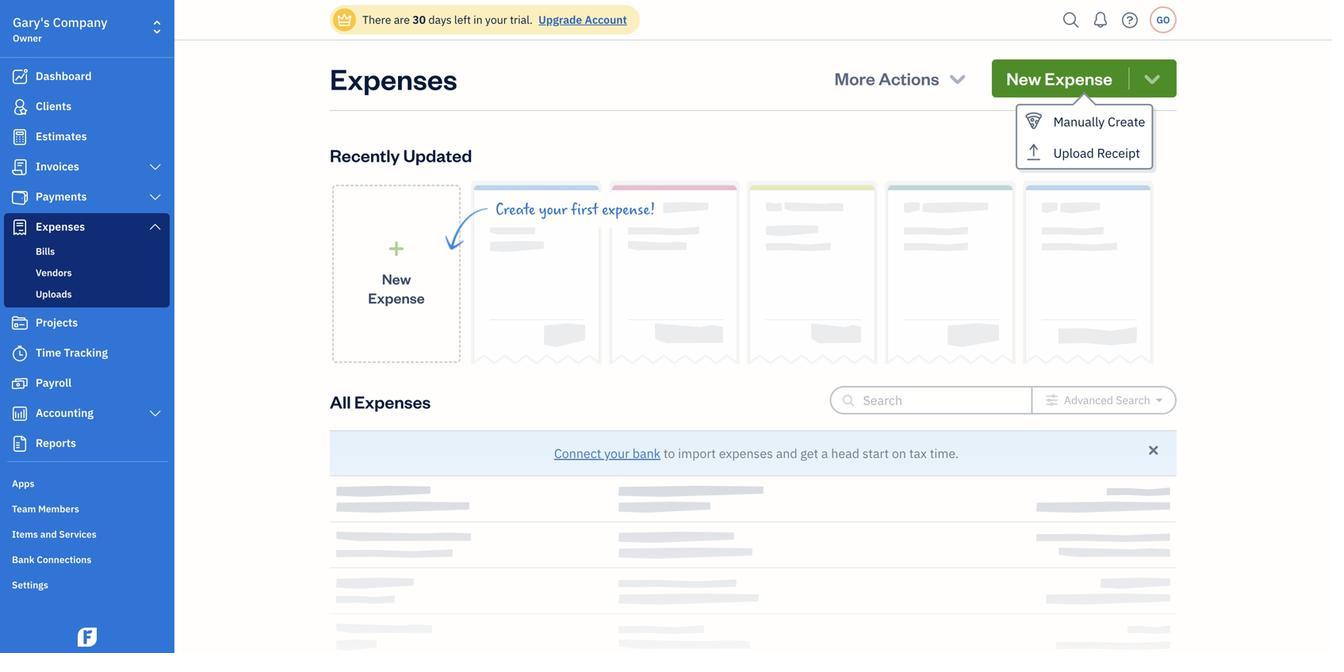 Task type: locate. For each thing, give the bounding box(es) containing it.
upgrade
[[539, 12, 582, 27]]

expense
[[1045, 67, 1113, 90], [368, 289, 425, 307]]

services
[[59, 528, 97, 541]]

payroll
[[36, 376, 72, 390]]

manually create button
[[1017, 105, 1152, 137]]

0 vertical spatial chevron large down image
[[148, 191, 163, 204]]

0 vertical spatial chevron large down image
[[148, 161, 163, 174]]

settings
[[12, 579, 48, 592]]

your left bank
[[604, 445, 630, 462]]

0 horizontal spatial expense
[[368, 289, 425, 307]]

owner
[[13, 32, 42, 44]]

new
[[1007, 67, 1041, 90], [382, 269, 411, 288]]

0 horizontal spatial chevrondown image
[[947, 67, 969, 90]]

0 vertical spatial expense
[[1045, 67, 1113, 90]]

1 horizontal spatial new
[[1007, 67, 1041, 90]]

1 vertical spatial chevron large down image
[[148, 220, 163, 233]]

expense inside button
[[1045, 67, 1113, 90]]

expenses inside main element
[[36, 219, 85, 234]]

1 vertical spatial and
[[40, 528, 57, 541]]

new expense down plus image
[[368, 269, 425, 307]]

settings link
[[4, 573, 170, 596]]

30
[[413, 12, 426, 27]]

chevrondown image for more actions
[[947, 67, 969, 90]]

new expense
[[1007, 67, 1113, 90], [368, 269, 425, 307]]

2 horizontal spatial your
[[604, 445, 630, 462]]

2 vertical spatial your
[[604, 445, 630, 462]]

all
[[330, 391, 351, 413]]

go
[[1157, 13, 1170, 26]]

in
[[474, 12, 483, 27]]

manually create
[[1054, 113, 1146, 130]]

get
[[801, 445, 819, 462]]

main element
[[0, 0, 214, 654]]

chevrondown image for new expense
[[1142, 67, 1164, 90]]

start
[[863, 445, 889, 462]]

bank connections
[[12, 554, 91, 566]]

estimate image
[[10, 129, 29, 145]]

gary's
[[13, 14, 50, 31]]

chevron large down image up bills link
[[148, 220, 163, 233]]

invoices link
[[4, 153, 170, 182]]

1 horizontal spatial expense
[[1045, 67, 1113, 90]]

1 chevron large down image from the top
[[148, 191, 163, 204]]

expenses down are
[[330, 59, 457, 97]]

new down plus image
[[382, 269, 411, 288]]

0 vertical spatial create
[[1108, 113, 1146, 130]]

expense image
[[10, 220, 29, 236]]

payment image
[[10, 190, 29, 205]]

gary's company owner
[[13, 14, 107, 44]]

trial.
[[510, 12, 533, 27]]

expenses link
[[4, 213, 170, 242]]

time tracking
[[36, 345, 108, 360]]

connect your bank button
[[554, 444, 661, 463]]

new up manually create button
[[1007, 67, 1041, 90]]

go to help image
[[1118, 8, 1143, 32]]

chevron large down image for payments
[[148, 191, 163, 204]]

and left get
[[776, 445, 798, 462]]

connections
[[37, 554, 91, 566]]

your
[[485, 12, 507, 27], [539, 201, 568, 219], [604, 445, 630, 462]]

1 chevron large down image from the top
[[148, 161, 163, 174]]

receipt
[[1097, 145, 1141, 161]]

0 horizontal spatial your
[[485, 12, 507, 27]]

2 chevrondown image from the left
[[1142, 67, 1164, 90]]

expenses right all
[[354, 391, 431, 413]]

chevrondown image down 'go'
[[1142, 67, 1164, 90]]

create up receipt
[[1108, 113, 1146, 130]]

invoices
[[36, 159, 79, 174]]

chevrondown image
[[947, 67, 969, 90], [1142, 67, 1164, 90]]

projects link
[[4, 309, 170, 338]]

1 horizontal spatial chevrondown image
[[1142, 67, 1164, 90]]

2 chevron large down image from the top
[[148, 220, 163, 233]]

1 horizontal spatial and
[[776, 445, 798, 462]]

reports link
[[4, 430, 170, 458]]

notifications image
[[1088, 4, 1114, 36]]

chevrondown image right actions
[[947, 67, 969, 90]]

1 chevrondown image from the left
[[947, 67, 969, 90]]

chevron large down image
[[148, 191, 163, 204], [148, 220, 163, 233]]

chevrondown image inside new expense button
[[1142, 67, 1164, 90]]

expense!
[[602, 201, 656, 219]]

projects
[[36, 315, 78, 330]]

import
[[678, 445, 716, 462]]

0 horizontal spatial create
[[496, 201, 535, 219]]

1 vertical spatial your
[[539, 201, 568, 219]]

1 vertical spatial chevron large down image
[[148, 408, 163, 420]]

chevron large down image up expenses link
[[148, 191, 163, 204]]

0 vertical spatial your
[[485, 12, 507, 27]]

2 vertical spatial expenses
[[354, 391, 431, 413]]

report image
[[10, 436, 29, 452]]

more
[[835, 67, 876, 90]]

and
[[776, 445, 798, 462], [40, 528, 57, 541]]

reports
[[36, 436, 76, 451]]

crown image
[[336, 12, 353, 28]]

your right in
[[485, 12, 507, 27]]

there
[[362, 12, 391, 27]]

chevron large down image for expenses
[[148, 220, 163, 233]]

1 horizontal spatial new expense
[[1007, 67, 1113, 90]]

on
[[892, 445, 907, 462]]

0 vertical spatial and
[[776, 445, 798, 462]]

0 horizontal spatial new expense
[[368, 269, 425, 307]]

expense down plus image
[[368, 289, 425, 307]]

your left first
[[539, 201, 568, 219]]

2 chevron large down image from the top
[[148, 408, 163, 420]]

1 vertical spatial expenses
[[36, 219, 85, 234]]

0 vertical spatial new
[[1007, 67, 1041, 90]]

chevron large down image
[[148, 161, 163, 174], [148, 408, 163, 420]]

accounting
[[36, 406, 94, 420]]

chevron large down image for accounting
[[148, 408, 163, 420]]

accounting link
[[4, 400, 170, 428]]

create left first
[[496, 201, 535, 219]]

time
[[36, 345, 61, 360]]

chevron large down image inside "invoices" link
[[148, 161, 163, 174]]

0 horizontal spatial and
[[40, 528, 57, 541]]

1 horizontal spatial your
[[539, 201, 568, 219]]

1 vertical spatial new
[[382, 269, 411, 288]]

expense up manually create button
[[1045, 67, 1113, 90]]

bills
[[36, 245, 55, 258]]

expenses up "bills"
[[36, 219, 85, 234]]

chevron large down image up payments link
[[148, 161, 163, 174]]

search image
[[1059, 8, 1084, 32]]

expenses
[[330, 59, 457, 97], [36, 219, 85, 234], [354, 391, 431, 413]]

1 vertical spatial create
[[496, 201, 535, 219]]

create inside button
[[1108, 113, 1146, 130]]

and right 'items'
[[40, 528, 57, 541]]

1 vertical spatial new expense
[[368, 269, 425, 307]]

upgrade account link
[[536, 12, 627, 27]]

chevron large down image up reports link
[[148, 408, 163, 420]]

dashboard link
[[4, 63, 170, 91]]

team members link
[[4, 497, 170, 520]]

chevron large down image inside expenses link
[[148, 220, 163, 233]]

create
[[1108, 113, 1146, 130], [496, 201, 535, 219]]

new expense up "manually"
[[1007, 67, 1113, 90]]

1 horizontal spatial create
[[1108, 113, 1146, 130]]

0 vertical spatial new expense
[[1007, 67, 1113, 90]]

items and services
[[12, 528, 97, 541]]

1 vertical spatial expense
[[368, 289, 425, 307]]

chevrondown image inside more actions dropdown button
[[947, 67, 969, 90]]

apps link
[[4, 471, 170, 495]]



Task type: describe. For each thing, give the bounding box(es) containing it.
clients link
[[4, 93, 170, 121]]

upload receipt button
[[1017, 137, 1152, 168]]

your for connect your bank to import expenses and get a head start on tax time.
[[604, 445, 630, 462]]

dashboard
[[36, 69, 92, 83]]

new expense inside button
[[1007, 67, 1113, 90]]

items
[[12, 528, 38, 541]]

new expense link
[[332, 185, 461, 363]]

close image
[[1147, 443, 1161, 458]]

account
[[585, 12, 627, 27]]

estimates
[[36, 129, 87, 144]]

bills link
[[7, 242, 167, 261]]

head
[[831, 445, 860, 462]]

new expense button
[[992, 59, 1177, 98]]

0 horizontal spatial new
[[382, 269, 411, 288]]

go button
[[1150, 6, 1177, 33]]

team members
[[12, 503, 79, 516]]

your for create your first expense!
[[539, 201, 568, 219]]

0 vertical spatial expenses
[[330, 59, 457, 97]]

a
[[822, 445, 828, 462]]

are
[[394, 12, 410, 27]]

client image
[[10, 99, 29, 115]]

timer image
[[10, 346, 29, 362]]

days
[[429, 12, 452, 27]]

and inside main element
[[40, 528, 57, 541]]

payments
[[36, 189, 87, 204]]

dashboard image
[[10, 69, 29, 85]]

new expense button
[[992, 59, 1177, 98]]

team
[[12, 503, 36, 516]]

bank
[[12, 554, 34, 566]]

clients
[[36, 99, 72, 113]]

time tracking link
[[4, 339, 170, 368]]

apps
[[12, 477, 34, 490]]

recently
[[330, 144, 400, 167]]

connect
[[554, 445, 602, 462]]

members
[[38, 503, 79, 516]]

chart image
[[10, 406, 29, 422]]

estimates link
[[4, 123, 170, 151]]

payments link
[[4, 183, 170, 212]]

there are 30 days left in your trial. upgrade account
[[362, 12, 627, 27]]

upload receipt
[[1054, 145, 1141, 161]]

all expenses
[[330, 391, 431, 413]]

uploads link
[[7, 285, 167, 304]]

new inside button
[[1007, 67, 1041, 90]]

expenses
[[719, 445, 773, 462]]

payroll link
[[4, 370, 170, 398]]

first
[[571, 201, 598, 219]]

bank connections link
[[4, 547, 170, 571]]

more actions button
[[821, 59, 983, 98]]

invoice image
[[10, 159, 29, 175]]

tracking
[[64, 345, 108, 360]]

tax
[[910, 445, 927, 462]]

actions
[[879, 67, 940, 90]]

items and services link
[[4, 522, 170, 546]]

bank
[[633, 445, 661, 462]]

updated
[[403, 144, 472, 167]]

plus image
[[387, 241, 406, 257]]

project image
[[10, 316, 29, 332]]

money image
[[10, 376, 29, 392]]

vendors link
[[7, 263, 167, 282]]

connect your bank to import expenses and get a head start on tax time.
[[554, 445, 959, 462]]

uploads
[[36, 288, 72, 301]]

create your first expense!
[[496, 201, 656, 219]]

time.
[[930, 445, 959, 462]]

chevron large down image for invoices
[[148, 161, 163, 174]]

left
[[454, 12, 471, 27]]

more actions
[[835, 67, 940, 90]]

freshbooks image
[[75, 628, 100, 647]]

company
[[53, 14, 107, 31]]

to
[[664, 445, 675, 462]]

upload
[[1054, 145, 1094, 161]]

manually
[[1054, 113, 1105, 130]]

Search text field
[[863, 388, 1006, 413]]

recently updated
[[330, 144, 472, 167]]

vendors
[[36, 267, 72, 279]]



Task type: vqa. For each thing, say whether or not it's contained in the screenshot.
bills link
yes



